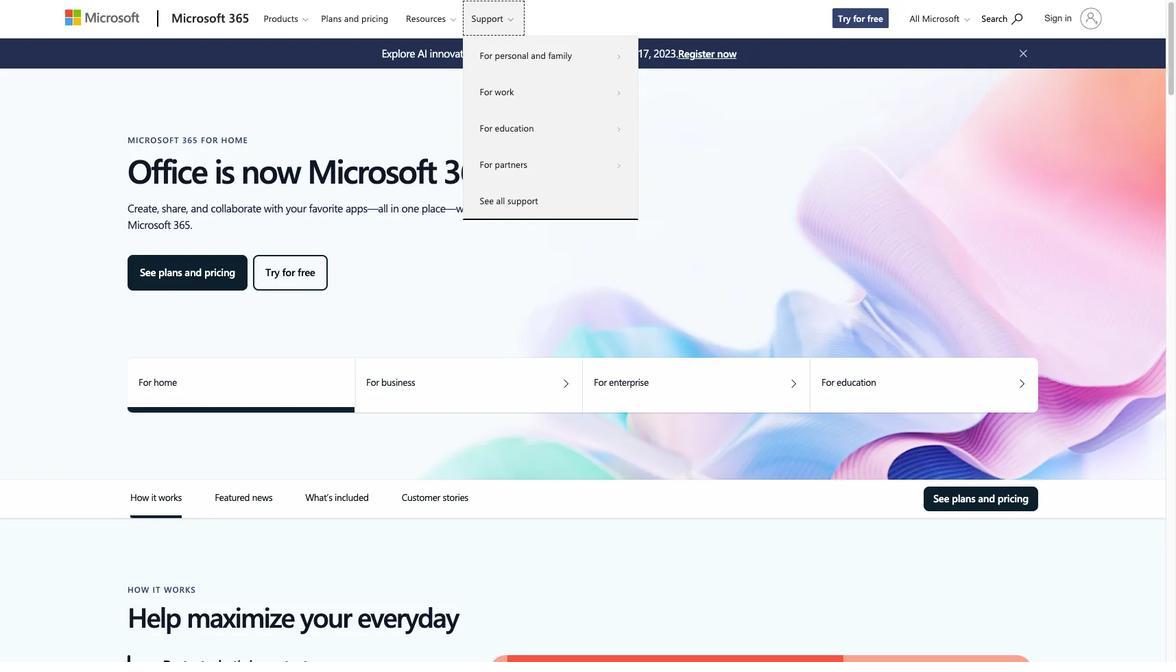 Task type: locate. For each thing, give the bounding box(es) containing it.
3 for from the top
[[480, 122, 493, 134]]

for partners button
[[464, 146, 638, 183]]

resources
[[406, 12, 446, 24]]

help maximize your everyday
[[128, 599, 459, 635]]

for inside for personal and family dropdown button
[[480, 49, 493, 61]]

2 vertical spatial pricing
[[998, 492, 1029, 506]]

microsoft 365 link
[[165, 1, 254, 38]]

0 horizontal spatial plans
[[159, 266, 182, 279]]

365
[[229, 10, 249, 26], [444, 148, 494, 192]]

how it works image
[[130, 516, 182, 519]]

0 vertical spatial plans
[[159, 266, 182, 279]]

0 horizontal spatial see plans and pricing
[[140, 266, 235, 279]]

see plans and pricing
[[140, 266, 235, 279], [934, 492, 1029, 506]]

free inside try for free link
[[868, 12, 884, 24]]

in page navigation element
[[69, 480, 1097, 519]]

0 vertical spatial try
[[839, 12, 851, 24]]

0 horizontal spatial for
[[282, 266, 295, 279]]

and
[[344, 12, 359, 24], [531, 49, 546, 61], [185, 266, 202, 279], [979, 492, 996, 506]]

4 for from the top
[[480, 159, 493, 170]]

0 vertical spatial pricing
[[362, 12, 389, 24]]

1 horizontal spatial microsoft
[[308, 148, 436, 192]]

try for free inside button
[[266, 266, 315, 279]]

1 horizontal spatial try
[[839, 12, 851, 24]]

now
[[718, 47, 737, 60], [241, 148, 300, 192]]

see plans and pricing button inside in page navigation element
[[924, 487, 1039, 512]]

free
[[868, 12, 884, 24], [298, 266, 315, 279]]

0 vertical spatial free
[[868, 12, 884, 24]]

plans and pricing link
[[315, 1, 395, 34]]

1 horizontal spatial see plans and pricing
[[934, 492, 1029, 506]]

2 horizontal spatial microsoft
[[923, 12, 960, 24]]

for inside for partners dropdown button
[[480, 159, 493, 170]]

plans
[[159, 266, 182, 279], [953, 492, 976, 506]]

see all support link
[[464, 183, 638, 219]]

is
[[214, 148, 234, 192]]

now right register
[[718, 47, 737, 60]]

1 vertical spatial plans
[[953, 492, 976, 506]]

0 vertical spatial try for free
[[839, 12, 884, 24]]

1 horizontal spatial pricing
[[362, 12, 389, 24]]

see all support
[[480, 195, 539, 207]]

0 vertical spatial 365
[[229, 10, 249, 26]]

microsoft image
[[65, 10, 139, 25]]

1 vertical spatial try for free
[[266, 266, 315, 279]]

1 vertical spatial see plans and pricing button
[[924, 487, 1039, 512]]

all microsoft
[[910, 12, 960, 24]]

for
[[854, 12, 866, 24], [282, 266, 295, 279]]

try for free link
[[832, 8, 890, 29]]

office is now microsoft 365
[[128, 148, 494, 192]]

1 horizontal spatial for
[[854, 12, 866, 24]]

for inside button
[[282, 266, 295, 279]]

for inside for work dropdown button
[[480, 86, 493, 97]]

0 vertical spatial for
[[854, 12, 866, 24]]

0 horizontal spatial see plans and pricing button
[[128, 255, 248, 291]]

work
[[495, 86, 514, 97]]

all microsoft button
[[899, 1, 975, 36]]

1 horizontal spatial see
[[480, 195, 494, 207]]

for
[[480, 49, 493, 61], [480, 86, 493, 97], [480, 122, 493, 134], [480, 159, 493, 170]]

1 horizontal spatial free
[[868, 12, 884, 24]]

for personal and family
[[480, 49, 572, 61]]

see
[[480, 195, 494, 207], [140, 266, 156, 279], [934, 492, 950, 506]]

0 horizontal spatial 365
[[229, 10, 249, 26]]

2 horizontal spatial pricing
[[998, 492, 1029, 506]]

see plans and pricing button
[[128, 255, 248, 291], [924, 487, 1039, 512]]

products button
[[255, 1, 320, 36]]

1 for from the top
[[480, 49, 493, 61]]

0 horizontal spatial try
[[266, 266, 280, 279]]

for for for partners
[[480, 159, 493, 170]]

1 vertical spatial for
[[282, 266, 295, 279]]

microsoft
[[172, 10, 225, 26], [923, 12, 960, 24], [308, 148, 436, 192]]

for inside for education dropdown button
[[480, 122, 493, 134]]

pricing
[[362, 12, 389, 24], [204, 266, 235, 279], [998, 492, 1029, 506]]

register now
[[679, 47, 737, 60]]

1 horizontal spatial plans
[[953, 492, 976, 506]]

everyday
[[358, 599, 459, 635]]

0 horizontal spatial see
[[140, 266, 156, 279]]

0 horizontal spatial now
[[241, 148, 300, 192]]

1 horizontal spatial now
[[718, 47, 737, 60]]

your
[[300, 599, 351, 635]]

for partners
[[480, 159, 528, 170]]

1 vertical spatial see plans and pricing
[[934, 492, 1029, 506]]

pricing inside in page navigation element
[[998, 492, 1029, 506]]

2 horizontal spatial see
[[934, 492, 950, 506]]

1 vertical spatial pricing
[[204, 266, 235, 279]]

pricing inside plans and pricing link
[[362, 12, 389, 24]]

2 vertical spatial see
[[934, 492, 950, 506]]

for left personal
[[480, 49, 493, 61]]

1 vertical spatial try
[[266, 266, 280, 279]]

alert
[[382, 45, 679, 62]]

1 horizontal spatial see plans and pricing button
[[924, 487, 1039, 512]]

try inside try for free button
[[266, 266, 280, 279]]

plans inside in page navigation element
[[953, 492, 976, 506]]

try for free
[[839, 12, 884, 24], [266, 266, 315, 279]]

for education
[[480, 122, 534, 134]]

for left the education
[[480, 122, 493, 134]]

1 vertical spatial 365
[[444, 148, 494, 192]]

partners
[[495, 159, 528, 170]]

365 left 'partners'
[[444, 148, 494, 192]]

365 left products
[[229, 10, 249, 26]]

try
[[839, 12, 851, 24], [266, 266, 280, 279]]

2 for from the top
[[480, 86, 493, 97]]

1 horizontal spatial 365
[[444, 148, 494, 192]]

0 horizontal spatial free
[[298, 266, 315, 279]]

see inside in page navigation element
[[934, 492, 950, 506]]

maximize
[[187, 599, 294, 635]]

for left 'partners'
[[480, 159, 493, 170]]

for left work
[[480, 86, 493, 97]]

now right is
[[241, 148, 300, 192]]

0 horizontal spatial try for free
[[266, 266, 315, 279]]

1 vertical spatial free
[[298, 266, 315, 279]]

for for for work
[[480, 86, 493, 97]]

in
[[1066, 13, 1073, 23]]

all
[[910, 12, 920, 24]]

1 horizontal spatial try for free
[[839, 12, 884, 24]]

see plans and pricing inside in page navigation element
[[934, 492, 1029, 506]]



Task type: vqa. For each thing, say whether or not it's contained in the screenshot.
"looking"
no



Task type: describe. For each thing, give the bounding box(es) containing it.
Search search field
[[975, 2, 1037, 33]]

plans
[[321, 12, 342, 24]]

register now link
[[679, 46, 737, 61]]

family
[[549, 49, 572, 61]]

0 vertical spatial see plans and pricing
[[140, 266, 235, 279]]

support
[[508, 195, 539, 207]]

for for for personal and family
[[480, 49, 493, 61]]

plans and pricing
[[321, 12, 389, 24]]

0 vertical spatial see
[[480, 195, 494, 207]]

products
[[264, 12, 298, 24]]

0 horizontal spatial pricing
[[204, 266, 235, 279]]

for work button
[[464, 73, 638, 110]]

register
[[679, 47, 715, 60]]

for education button
[[464, 110, 638, 146]]

education
[[495, 122, 534, 134]]

and inside plans and pricing link
[[344, 12, 359, 24]]

help
[[128, 599, 181, 635]]

microsoft inside dropdown button
[[923, 12, 960, 24]]

sign in link
[[1037, 2, 1108, 35]]

1 vertical spatial now
[[241, 148, 300, 192]]

0 horizontal spatial microsoft
[[172, 10, 225, 26]]

and inside for personal and family dropdown button
[[531, 49, 546, 61]]

try for free button
[[253, 255, 328, 291]]

for for for education
[[480, 122, 493, 134]]

for personal and family button
[[464, 37, 638, 73]]

office
[[128, 148, 207, 192]]

sign
[[1045, 13, 1063, 23]]

try inside try for free link
[[839, 12, 851, 24]]

resources button
[[397, 1, 467, 36]]

and inside in page navigation element
[[979, 492, 996, 506]]

search
[[982, 12, 1008, 24]]

0 vertical spatial see plans and pricing button
[[128, 255, 248, 291]]

all
[[497, 195, 505, 207]]

sign in
[[1045, 13, 1073, 23]]

search button
[[976, 2, 1029, 33]]

365 inside 'microsoft 365' link
[[229, 10, 249, 26]]

1 vertical spatial see
[[140, 266, 156, 279]]

for work
[[480, 86, 514, 97]]

0 vertical spatial now
[[718, 47, 737, 60]]

microsoft 365
[[172, 10, 249, 26]]

free inside try for free button
[[298, 266, 315, 279]]

support
[[472, 12, 503, 24]]

support button
[[463, 1, 525, 36]]

personal
[[495, 49, 529, 61]]



